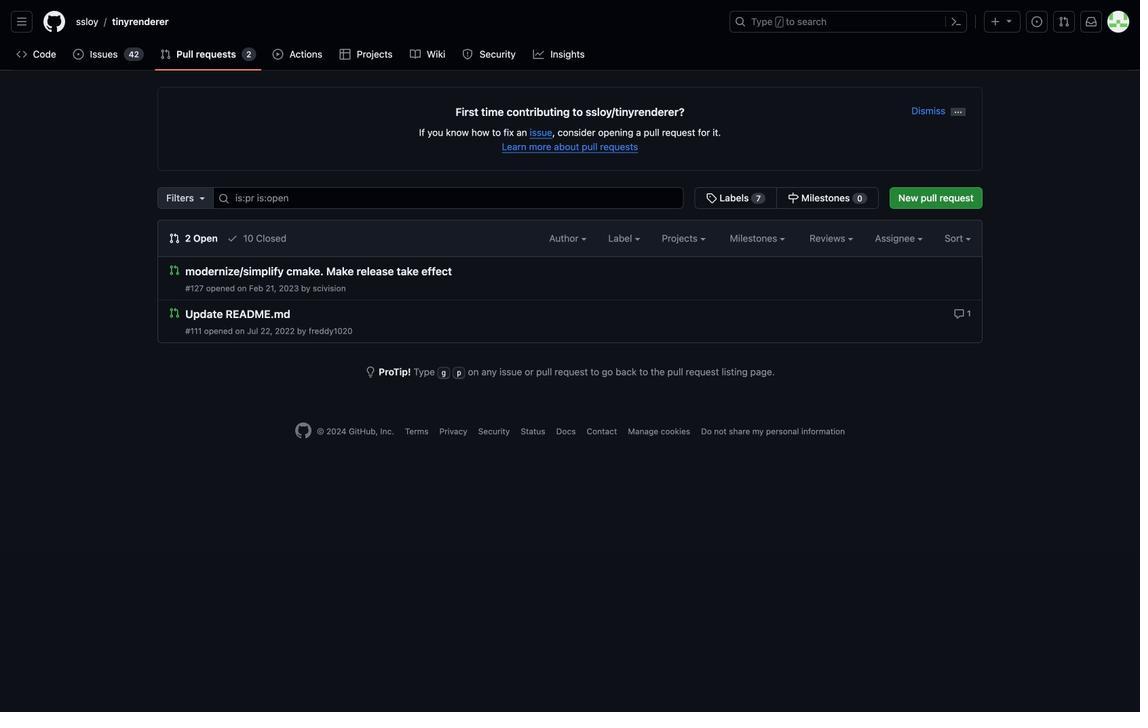 Task type: describe. For each thing, give the bounding box(es) containing it.
book image
[[410, 49, 421, 60]]

homepage image
[[295, 423, 311, 439]]

check image
[[227, 233, 238, 244]]

issue opened image for git pull request 'image' to the top
[[1032, 16, 1042, 27]]

table image
[[340, 49, 350, 60]]

search image
[[218, 193, 229, 204]]

code image
[[16, 49, 27, 60]]

shield image
[[462, 49, 473, 60]]

graph image
[[533, 49, 544, 60]]

Search all issues text field
[[213, 187, 684, 209]]

0 vertical spatial git pull request image
[[1059, 16, 1070, 27]]

open pull request image for second open pull request element from the bottom of the page
[[169, 265, 180, 276]]

1 vertical spatial triangle down image
[[197, 193, 208, 204]]

command palette image
[[951, 16, 962, 27]]

plus image
[[990, 16, 1001, 27]]

light bulb image
[[365, 367, 376, 378]]

2 vertical spatial git pull request image
[[169, 233, 180, 244]]

1 vertical spatial git pull request image
[[160, 49, 171, 60]]

comment image
[[954, 309, 965, 320]]



Task type: vqa. For each thing, say whether or not it's contained in the screenshot.
topmost git pull request icon
yes



Task type: locate. For each thing, give the bounding box(es) containing it.
0 vertical spatial open pull request element
[[169, 265, 180, 276]]

1 horizontal spatial issue opened image
[[1032, 16, 1042, 27]]

Issues search field
[[213, 187, 684, 209]]

issue opened image
[[1032, 16, 1042, 27], [73, 49, 84, 60]]

triangle down image right plus image
[[1004, 15, 1015, 26]]

issue opened image for git pull request 'image' to the middle
[[73, 49, 84, 60]]

1 open pull request image from the top
[[169, 265, 180, 276]]

issue element
[[695, 187, 879, 209]]

issue opened image right 'code' image
[[73, 49, 84, 60]]

homepage image
[[43, 11, 65, 33]]

1 vertical spatial open pull request element
[[169, 307, 180, 319]]

None search field
[[157, 187, 879, 209]]

0 vertical spatial issue opened image
[[1032, 16, 1042, 27]]

1 open pull request element from the top
[[169, 265, 180, 276]]

label image
[[635, 238, 640, 241]]

open pull request image for second open pull request element from the top
[[169, 308, 180, 319]]

1 vertical spatial issue opened image
[[73, 49, 84, 60]]

1 horizontal spatial triangle down image
[[1004, 15, 1015, 26]]

milestone image
[[788, 193, 799, 204]]

0 horizontal spatial triangle down image
[[197, 193, 208, 204]]

1 vertical spatial open pull request image
[[169, 308, 180, 319]]

2 open pull request element from the top
[[169, 307, 180, 319]]

triangle down image left search icon
[[197, 193, 208, 204]]

2 open pull request image from the top
[[169, 308, 180, 319]]

author image
[[581, 238, 587, 241]]

0 vertical spatial open pull request image
[[169, 265, 180, 276]]

0 horizontal spatial issue opened image
[[73, 49, 84, 60]]

triangle down image
[[1004, 15, 1015, 26], [197, 193, 208, 204]]

issue opened image right plus image
[[1032, 16, 1042, 27]]

git pull request image
[[1059, 16, 1070, 27], [160, 49, 171, 60], [169, 233, 180, 244]]

notifications image
[[1086, 16, 1097, 27]]

play image
[[272, 49, 283, 60]]

assignees image
[[918, 238, 923, 241]]

open pull request image
[[169, 265, 180, 276], [169, 308, 180, 319]]

list
[[71, 11, 721, 33]]

tag image
[[706, 193, 717, 204]]

open pull request element
[[169, 265, 180, 276], [169, 307, 180, 319]]

0 vertical spatial triangle down image
[[1004, 15, 1015, 26]]



